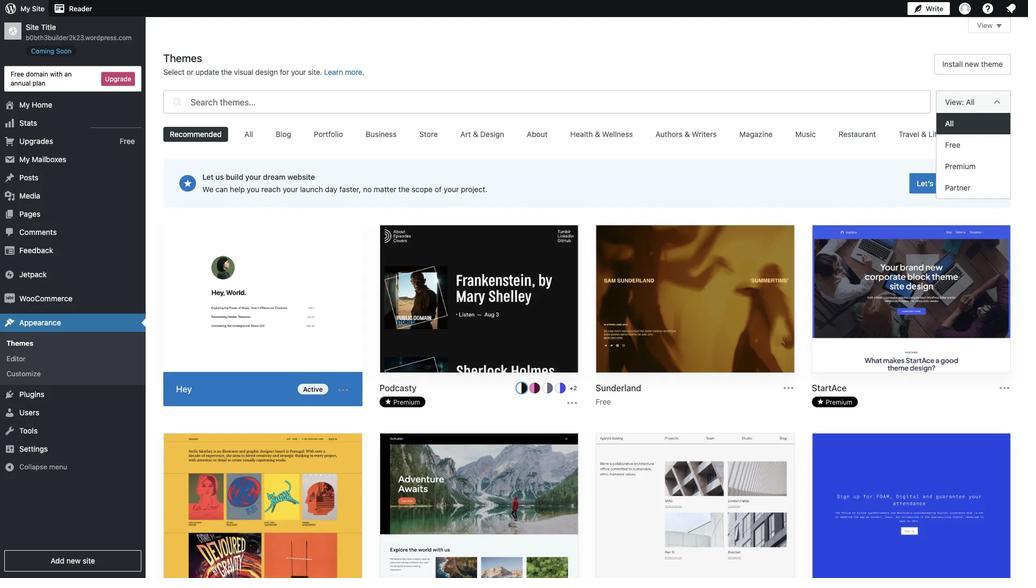 Task type: locate. For each thing, give the bounding box(es) containing it.
matter
[[374, 185, 397, 194]]

all
[[967, 98, 975, 106], [946, 119, 954, 128], [245, 130, 253, 139]]

about
[[527, 130, 548, 139]]

1 vertical spatial site
[[26, 23, 39, 32]]

themes up or
[[163, 51, 202, 64]]

install new theme link
[[935, 54, 1012, 74]]

all right view:
[[967, 98, 975, 106]]

startace
[[812, 383, 847, 394]]

2 vertical spatial my
[[19, 155, 30, 164]]

magazine button
[[733, 127, 780, 142]]

themes
[[163, 51, 202, 64], [6, 339, 33, 347]]

my mailboxes
[[19, 155, 66, 164]]

your down website
[[283, 185, 298, 194]]

2 horizontal spatial all
[[967, 98, 975, 106]]

0 vertical spatial the
[[221, 68, 232, 77]]

tools link
[[0, 422, 146, 440]]

wellness
[[603, 130, 633, 139]]

can
[[216, 185, 228, 194]]

visual
[[234, 68, 253, 77]]

1 vertical spatial all
[[946, 119, 954, 128]]

2 & from the left
[[595, 130, 600, 139]]

add
[[51, 557, 64, 566]]

new left site
[[66, 557, 81, 566]]

free down lifestyle
[[946, 141, 961, 149]]

premium button down podcasty
[[380, 397, 426, 408]]

1 & from the left
[[473, 130, 478, 139]]

pages link
[[0, 205, 146, 223]]

add new site link
[[4, 551, 141, 572]]

my site
[[20, 5, 45, 13]]

users link
[[0, 404, 146, 422]]

0 horizontal spatial themes
[[6, 339, 33, 347]]

img image
[[4, 270, 15, 280], [4, 294, 15, 304]]

1 horizontal spatial premium
[[826, 399, 853, 406]]

magazine
[[740, 130, 773, 139]]

themes up "editor"
[[6, 339, 33, 347]]

pages
[[19, 210, 40, 219]]

update
[[196, 68, 219, 77]]

coming soon
[[31, 47, 72, 55]]

settings
[[19, 445, 48, 454]]

woocommerce link
[[0, 290, 146, 308]]

about button
[[521, 127, 554, 142]]

your right of
[[444, 185, 459, 194]]

1 horizontal spatial all
[[946, 119, 954, 128]]

new
[[965, 60, 980, 69], [66, 557, 81, 566]]

title
[[41, 23, 56, 32]]

free down sunderland
[[596, 398, 611, 407]]

your up you on the top
[[245, 173, 261, 182]]

themes inside themes select or update the visual design for your site. learn more .
[[163, 51, 202, 64]]

premium down podcasty
[[394, 399, 420, 406]]

0 horizontal spatial premium button
[[380, 397, 426, 408]]

2 horizontal spatial premium
[[946, 162, 976, 171]]

2 img image from the top
[[4, 294, 15, 304]]

site left the title
[[26, 23, 39, 32]]

select
[[163, 68, 185, 77]]

sunderland free
[[596, 383, 642, 407]]

view: all
[[946, 98, 975, 106]]

art
[[461, 130, 471, 139]]

no
[[363, 185, 372, 194]]

the left the visual
[[221, 68, 232, 77]]

my home
[[19, 101, 52, 109]]

free domain with an annual plan
[[11, 70, 72, 87]]

img image for jetpack
[[4, 270, 15, 280]]

my left reader link
[[20, 5, 30, 13]]

your right for
[[291, 68, 306, 77]]

store
[[420, 130, 438, 139]]

premium up get started
[[946, 162, 976, 171]]

my for my mailboxes
[[19, 155, 30, 164]]

1 horizontal spatial themes
[[163, 51, 202, 64]]

the inside let us build your dream website we can help you reach your launch day faster, no matter the scope of your project.
[[399, 185, 410, 194]]

help image
[[982, 2, 995, 15]]

appearance
[[19, 319, 61, 327]]

1 vertical spatial themes
[[6, 339, 33, 347]]

comments link
[[0, 223, 146, 242]]

site.
[[308, 68, 322, 77]]

my left the home
[[19, 101, 30, 109]]

customize
[[6, 370, 41, 378]]

2 premium button from the left
[[812, 397, 858, 408]]

0 vertical spatial themes
[[163, 51, 202, 64]]

& right the travel
[[922, 130, 927, 139]]

0 vertical spatial my
[[20, 5, 30, 13]]

& right art
[[473, 130, 478, 139]]

jetpack link
[[0, 266, 146, 284]]

hey is a simple personal blog theme. image
[[163, 225, 363, 375]]

1 vertical spatial img image
[[4, 294, 15, 304]]

new for add
[[66, 557, 81, 566]]

travel & lifestyle button
[[893, 127, 965, 142]]

startace is your ultimate business theme design. it is pretty valuable in assisting users in building their corporate websites, being established companies, or budding startups. image
[[813, 226, 1011, 374]]

0 vertical spatial new
[[965, 60, 980, 69]]

img image left jetpack
[[4, 270, 15, 280]]

all inside button
[[245, 130, 253, 139]]

1 horizontal spatial premium button
[[812, 397, 858, 408]]

& for design
[[473, 130, 478, 139]]

1 vertical spatial my
[[19, 101, 30, 109]]

health & wellness button
[[564, 127, 640, 142]]

1 horizontal spatial new
[[965, 60, 980, 69]]

& left 'writers'
[[685, 130, 690, 139]]

feedback link
[[0, 242, 146, 260]]

free
[[11, 70, 24, 78], [120, 137, 135, 146], [946, 141, 961, 149], [596, 398, 611, 407]]

&
[[473, 130, 478, 139], [595, 130, 600, 139], [685, 130, 690, 139], [922, 130, 927, 139]]

all inside "link"
[[946, 119, 954, 128]]

site
[[32, 5, 45, 13], [26, 23, 39, 32]]

3 & from the left
[[685, 130, 690, 139]]

recommended button
[[163, 127, 228, 142]]

let's
[[917, 179, 934, 188]]

img image inside jetpack link
[[4, 270, 15, 280]]

health & wellness
[[571, 130, 633, 139]]

free up annual plan
[[11, 70, 24, 78]]

None search field
[[163, 88, 931, 116]]

all up lifestyle
[[946, 119, 954, 128]]

1 horizontal spatial the
[[399, 185, 410, 194]]

img image left woocommerce
[[4, 294, 15, 304]]

all left blog
[[245, 130, 253, 139]]

premium for 1st premium button from left
[[394, 399, 420, 406]]

0 horizontal spatial all
[[245, 130, 253, 139]]

collapse menu
[[19, 463, 67, 471]]

premium button down startace
[[812, 397, 858, 408]]

manage your notifications image
[[1005, 2, 1018, 15]]

website
[[288, 173, 315, 182]]

restaurant
[[839, 130, 877, 139]]

& for wellness
[[595, 130, 600, 139]]

let
[[203, 173, 214, 182]]

1 img image from the top
[[4, 270, 15, 280]]

foam is a simple theme that supports full-site editing. it comes with a set of minimal templates and design settings that can be manipulated through global styles. use it to build something beautiful. image
[[813, 434, 1011, 579]]

my profile image
[[960, 3, 971, 14]]

all button
[[238, 127, 260, 142]]

media
[[19, 192, 40, 200]]

free down highest hourly views 0 image
[[120, 137, 135, 146]]

jetpack
[[19, 270, 47, 279]]

let's get started link
[[910, 173, 982, 194]]

closed image
[[997, 24, 1002, 28]]

+2 button
[[568, 383, 579, 394]]

new right install
[[965, 60, 980, 69]]

0 horizontal spatial new
[[66, 557, 81, 566]]

site up the title
[[32, 5, 45, 13]]

2 vertical spatial all
[[245, 130, 253, 139]]

img image inside woocommerce link
[[4, 294, 15, 304]]

my up posts
[[19, 155, 30, 164]]

feedback
[[19, 246, 53, 255]]

4 & from the left
[[922, 130, 927, 139]]

you
[[247, 185, 259, 194]]

editor link
[[0, 351, 146, 366]]

highest hourly views 0 image
[[91, 121, 141, 128]]

themes for themes select or update the visual design for your site. learn more .
[[163, 51, 202, 64]]

posts link
[[0, 169, 146, 187]]

0 horizontal spatial premium
[[394, 399, 420, 406]]

0 vertical spatial img image
[[4, 270, 15, 280]]

1 vertical spatial the
[[399, 185, 410, 194]]

1 vertical spatial new
[[66, 557, 81, 566]]

0 horizontal spatial the
[[221, 68, 232, 77]]

the left scope
[[399, 185, 410, 194]]

my for my site
[[20, 5, 30, 13]]

& right the "health"
[[595, 130, 600, 139]]

site
[[83, 557, 95, 566]]

sometimes your podcast episode cover arts deserve more attention than regular thumbnails offer. if you think so, then podcasty is the theme design for your podcast site. image
[[380, 226, 578, 374]]

reach
[[261, 185, 281, 194]]

domain
[[26, 70, 48, 78]]

the
[[221, 68, 232, 77], [399, 185, 410, 194]]

premium down startace
[[826, 399, 853, 406]]

launch
[[300, 185, 323, 194]]

get started
[[936, 179, 974, 188]]

learn more
[[324, 68, 363, 77]]



Task type: vqa. For each thing, say whether or not it's contained in the screenshot.
close icon
no



Task type: describe. For each thing, give the bounding box(es) containing it.
restaurant button
[[833, 127, 883, 142]]

business button
[[360, 127, 403, 142]]

or
[[187, 68, 194, 77]]

woocommerce
[[19, 294, 73, 303]]

plugins
[[19, 390, 44, 399]]

1 premium button from the left
[[380, 397, 426, 408]]

& for lifestyle
[[922, 130, 927, 139]]

.
[[363, 68, 365, 77]]

design
[[255, 68, 278, 77]]

0 vertical spatial all
[[967, 98, 975, 106]]

Search search field
[[191, 91, 931, 113]]

stats
[[19, 119, 37, 128]]

tools
[[19, 427, 38, 435]]

upgrade button
[[101, 72, 135, 86]]

free inside the free domain with an annual plan
[[11, 70, 24, 78]]

organizer has a simple structure and displays only the necessary information a real portfolio can benefit from. it's ready to be used by designers, artists, architects, and creators. image
[[164, 434, 362, 579]]

partner link
[[937, 177, 1011, 199]]

of
[[435, 185, 442, 194]]

blog
[[276, 130, 291, 139]]

premium for first premium button from the right
[[826, 399, 853, 406]]

0 vertical spatial site
[[32, 5, 45, 13]]

portfolio button
[[308, 127, 350, 142]]

a wordpress theme for travel-related websites and blogs designed to showcase stunning destinations around the world. image
[[380, 434, 578, 579]]

themes link
[[0, 336, 146, 351]]

all for the all "link"
[[946, 119, 954, 128]]

blog button
[[269, 127, 298, 142]]

hey
[[176, 384, 192, 395]]

write link
[[908, 0, 950, 17]]

themes for themes
[[6, 339, 33, 347]]

dream
[[263, 173, 286, 182]]

sunderland is a simple theme that supports full-site editing. it comes with a set of minimal templates and design settings that can be manipulated through global styles. use it to build something beautiful. image
[[597, 226, 795, 374]]

fewer is perfect for showcasing portfolios and blogs. with a clean and opinionated design, it offers excellent typography and style variations that make it easy to present your work or business. the theme is highly versatile, making it ideal for bloggers and businesses alike, and it offers a range of customizable options that allow you to tailor your site to your specific needs. image
[[597, 434, 795, 579]]

media link
[[0, 187, 146, 205]]

authors & writers
[[656, 130, 717, 139]]

mailboxes
[[32, 155, 66, 164]]

install new theme
[[943, 60, 1004, 69]]

themes select or update the visual design for your site. learn more .
[[163, 51, 365, 77]]

menu
[[49, 463, 67, 471]]

free inside the "sunderland free"
[[596, 398, 611, 407]]

business
[[366, 130, 397, 139]]

all link
[[937, 113, 1011, 134]]

travel
[[899, 130, 920, 139]]

soon
[[56, 47, 72, 55]]

view:
[[946, 98, 965, 106]]

with
[[50, 70, 63, 78]]

site inside site title b0bth3builder2k23.wordpress.com
[[26, 23, 39, 32]]

faster,
[[340, 185, 361, 194]]

for
[[280, 68, 289, 77]]

comments
[[19, 228, 57, 237]]

design
[[480, 130, 504, 139]]

upgrades
[[19, 137, 53, 146]]

my home link
[[0, 96, 146, 114]]

customize link
[[0, 366, 146, 381]]

editor
[[6, 355, 26, 363]]

plugins link
[[0, 386, 146, 404]]

health
[[571, 130, 593, 139]]

travel & lifestyle
[[899, 130, 958, 139]]

new for install
[[965, 60, 980, 69]]

annual plan
[[11, 79, 45, 87]]

an
[[64, 70, 72, 78]]

more options for theme podcasty image
[[566, 397, 579, 410]]

portfolio
[[314, 130, 343, 139]]

partner
[[946, 184, 971, 192]]

more options for theme sunderland image
[[782, 382, 795, 395]]

art & design
[[461, 130, 504, 139]]

collapse menu link
[[0, 458, 146, 476]]

store button
[[413, 127, 444, 142]]

sunderland
[[596, 383, 642, 394]]

write
[[926, 5, 944, 13]]

+2
[[570, 385, 577, 392]]

view button
[[969, 17, 1012, 33]]

music button
[[789, 127, 823, 142]]

we
[[203, 185, 214, 194]]

& for writers
[[685, 130, 690, 139]]

the inside themes select or update the visual design for your site. learn more .
[[221, 68, 232, 77]]

us
[[216, 173, 224, 182]]

premium link
[[937, 156, 1011, 177]]

authors & writers button
[[650, 127, 724, 142]]

site title b0bth3builder2k23.wordpress.com
[[26, 23, 132, 41]]

writers
[[692, 130, 717, 139]]

podcasty
[[380, 383, 417, 394]]

more options for theme startace image
[[999, 382, 1012, 395]]

view
[[978, 21, 993, 29]]

help
[[230, 185, 245, 194]]

day
[[325, 185, 338, 194]]

authors
[[656, 130, 683, 139]]

img image for woocommerce
[[4, 294, 15, 304]]

your inside themes select or update the visual design for your site. learn more .
[[291, 68, 306, 77]]

premium inside view: all list box
[[946, 162, 976, 171]]

coming
[[31, 47, 54, 55]]

view: all list box
[[937, 113, 1012, 199]]

let's get started
[[917, 179, 974, 188]]

my for my home
[[19, 101, 30, 109]]

all for all button
[[245, 130, 253, 139]]

free inside view: all list box
[[946, 141, 961, 149]]

reader
[[69, 5, 92, 13]]

open search image
[[171, 88, 184, 116]]

lifestyle
[[929, 130, 958, 139]]

more options for theme hey image
[[337, 384, 350, 397]]

theme
[[982, 60, 1004, 69]]

stats link
[[0, 114, 146, 132]]

posts
[[19, 173, 38, 182]]

appearance link
[[0, 314, 146, 332]]

add new site
[[51, 557, 95, 566]]

active
[[303, 386, 323, 393]]



